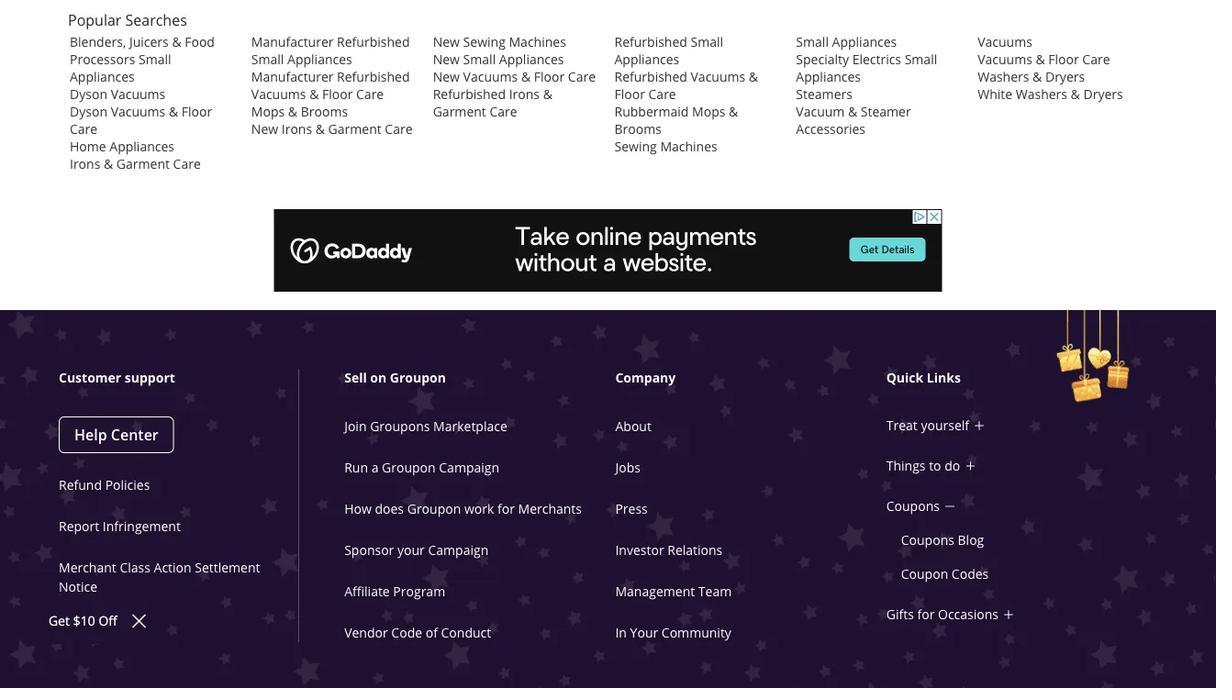 Task type: describe. For each thing, give the bounding box(es) containing it.
vendor
[[344, 624, 388, 641]]

refurbished up refurbished vacuums & floor care link
[[615, 33, 687, 50]]

blenders, juicers & food processors small appliances link
[[70, 33, 215, 85]]

& inside small appliances specialty electrics small appliances steamers vacuum & steamer accessories
[[848, 103, 857, 120]]

sponsor
[[344, 541, 394, 558]]

vacuums inside the refurbished small appliances refurbished vacuums & floor care rubbermaid mops & brooms sewing machines
[[691, 68, 745, 85]]

jobs
[[615, 459, 641, 476]]

garment inside manufacturer refurbished small appliances manufacturer refurbished vacuums & floor care mops & brooms new irons & garment care
[[328, 120, 382, 137]]

coupon codes link
[[901, 565, 989, 582]]

small up specialty
[[796, 33, 829, 50]]

relations
[[667, 541, 723, 558]]

investor relations link
[[615, 541, 723, 558]]

codes
[[952, 565, 989, 582]]

refurbished down refurbished small appliances link
[[615, 68, 687, 85]]

help
[[74, 425, 107, 445]]

vacuum & steamer accessories link
[[796, 103, 911, 137]]

links
[[927, 369, 961, 387]]

appliances up irons & garment care 'link'
[[109, 138, 174, 155]]

blog
[[958, 531, 984, 548]]

garment inside "new sewing machines new small appliances new vacuums & floor care refurbished irons & garment care"
[[433, 103, 486, 120]]

food
[[185, 33, 215, 50]]

appliances inside manufacturer refurbished small appliances manufacturer refurbished vacuums & floor care mops & brooms new irons & garment care
[[287, 50, 352, 67]]

accessories
[[796, 120, 866, 137]]

rubbermaid
[[615, 103, 689, 120]]

company
[[615, 369, 676, 387]]

manufacturer refurbished vacuums & floor care link
[[251, 68, 410, 102]]

juicers
[[129, 33, 169, 50]]

center
[[111, 425, 159, 445]]

irons inside blenders, juicers & food processors small appliances dyson vacuums dyson vacuums & floor care home appliances irons & garment care
[[70, 155, 100, 172]]

gifts for occasions
[[886, 606, 999, 623]]

about
[[615, 418, 652, 435]]

irons inside "new sewing machines new small appliances new vacuums & floor care refurbished irons & garment care"
[[509, 85, 540, 102]]

2 dyson from the top
[[70, 103, 107, 120]]

new up new small appliances link
[[433, 33, 460, 50]]

press
[[615, 500, 648, 517]]

vacuums inside "new sewing machines new small appliances new vacuums & floor care refurbished irons & garment care"
[[463, 68, 518, 85]]

groupons
[[370, 418, 430, 435]]

new down new sewing machines link
[[433, 50, 460, 67]]

management team
[[615, 583, 732, 600]]

washers & dryers link
[[978, 68, 1085, 85]]

coupons blog link
[[901, 531, 984, 548]]

small inside blenders, juicers & food processors small appliances dyson vacuums dyson vacuums & floor care home appliances irons & garment care
[[139, 50, 171, 67]]

infringement
[[103, 518, 181, 535]]

processors
[[70, 50, 135, 67]]

2 manufacturer from the top
[[251, 68, 334, 85]]

care inside vacuums vacuums & floor care washers & dryers white washers & dryers
[[1082, 50, 1110, 67]]

vacuums vacuums & floor care washers & dryers white washers & dryers
[[978, 33, 1123, 102]]

mops & brooms link
[[251, 103, 348, 120]]

conduct
[[441, 624, 491, 641]]

manufacturer refurbished small appliances link
[[251, 33, 410, 67]]

to
[[929, 458, 941, 474]]

help center link
[[59, 417, 174, 453]]

machines inside "new sewing machines new small appliances new vacuums & floor care refurbished irons & garment care"
[[509, 33, 566, 50]]

of
[[426, 624, 438, 641]]

join
[[344, 418, 367, 435]]

policies
[[105, 476, 150, 493]]

steamers
[[796, 85, 853, 102]]

new sewing machines new small appliances new vacuums & floor care refurbished irons & garment care
[[433, 33, 596, 120]]

help center
[[74, 425, 159, 445]]

1 dyson from the top
[[70, 85, 107, 102]]

white
[[978, 85, 1012, 102]]

customer support
[[59, 369, 175, 387]]

action
[[154, 559, 192, 576]]

in
[[615, 624, 627, 641]]

sewing machines link
[[615, 138, 718, 155]]

in your community
[[615, 624, 731, 641]]

quick
[[886, 369, 924, 387]]

quick links
[[886, 369, 961, 387]]

care inside the refurbished small appliances refurbished vacuums & floor care rubbermaid mops & brooms sewing machines
[[648, 85, 676, 102]]

investor relations
[[615, 541, 723, 558]]

community
[[662, 624, 731, 641]]

new vacuums & floor care link
[[433, 68, 596, 85]]

gifts
[[886, 606, 914, 623]]

floor inside "new sewing machines new small appliances new vacuums & floor care refurbished irons & garment care"
[[534, 68, 565, 85]]

notice
[[59, 578, 97, 595]]

coupon
[[901, 565, 948, 582]]

vacuums up vacuums & floor care link
[[978, 33, 1032, 50]]

refund policies
[[59, 476, 150, 493]]

customer
[[59, 369, 121, 387]]

groupon for does
[[407, 500, 461, 517]]

brooms inside manufacturer refurbished small appliances manufacturer refurbished vacuums & floor care mops & brooms new irons & garment care
[[301, 103, 348, 120]]

things to do
[[886, 458, 960, 474]]

garment inside blenders, juicers & food processors small appliances dyson vacuums dyson vacuums & floor care home appliances irons & garment care
[[116, 155, 170, 172]]

does
[[375, 500, 404, 517]]

press link
[[615, 500, 648, 517]]

affiliate
[[344, 583, 390, 600]]

steamer
[[861, 103, 911, 120]]

brooms inside the refurbished small appliances refurbished vacuums & floor care rubbermaid mops & brooms sewing machines
[[615, 120, 662, 137]]

manufacturer refurbished small appliances manufacturer refurbished vacuums & floor care mops & brooms new irons & garment care
[[251, 33, 413, 137]]

new up refurbished irons & garment care link at the top of the page
[[433, 68, 460, 85]]

support
[[125, 369, 175, 387]]

marketplace
[[433, 418, 507, 435]]

run
[[344, 459, 368, 476]]



Task type: locate. For each thing, give the bounding box(es) containing it.
small up mops & brooms link
[[251, 50, 284, 67]]

appliances down processors
[[70, 68, 135, 85]]

appliances inside "new sewing machines new small appliances new vacuums & floor care refurbished irons & garment care"
[[499, 50, 564, 67]]

appliances up manufacturer refurbished vacuums & floor care link
[[287, 50, 352, 67]]

blenders, juicers & food processors small appliances dyson vacuums dyson vacuums & floor care home appliances irons & garment care
[[70, 33, 215, 172]]

groupon right "on"
[[390, 369, 446, 387]]

appliances up 'new vacuums & floor care' link
[[499, 50, 564, 67]]

merchant
[[59, 559, 116, 576]]

code
[[391, 624, 422, 641]]

garment down 'new vacuums & floor care' link
[[433, 103, 486, 120]]

groupon for on
[[390, 369, 446, 387]]

merchant class action settlement notice link
[[59, 559, 260, 595]]

small right 'electrics'
[[905, 50, 937, 67]]

washers down "washers & dryers" "link"
[[1016, 85, 1067, 102]]

1 vertical spatial irons
[[282, 120, 312, 137]]

campaign down the how does groupon work for merchants 'link'
[[428, 541, 489, 558]]

new small appliances link
[[433, 50, 564, 67]]

sell
[[344, 369, 367, 387]]

mops
[[251, 103, 285, 120], [692, 103, 725, 120]]

groupon
[[390, 369, 446, 387], [382, 459, 436, 476], [407, 500, 461, 517]]

coupon codes
[[901, 565, 989, 582]]

floor down food at the top
[[182, 103, 212, 120]]

new
[[433, 33, 460, 50], [433, 50, 460, 67], [433, 68, 460, 85], [251, 120, 278, 137]]

floor inside the refurbished small appliances refurbished vacuums & floor care rubbermaid mops & brooms sewing machines
[[615, 85, 645, 102]]

1 horizontal spatial garment
[[328, 120, 382, 137]]

1 horizontal spatial brooms
[[615, 120, 662, 137]]

run a groupon campaign
[[344, 459, 499, 476]]

merchants
[[518, 500, 582, 517]]

steamers link
[[796, 85, 853, 102]]

0 horizontal spatial for
[[497, 500, 515, 517]]

floor up new irons & garment care 'link'
[[322, 85, 353, 102]]

appliances inside the refurbished small appliances refurbished vacuums & floor care rubbermaid mops & brooms sewing machines
[[615, 50, 679, 67]]

mops inside manufacturer refurbished small appliances manufacturer refurbished vacuums & floor care mops & brooms new irons & garment care
[[251, 103, 285, 120]]

electrics
[[852, 50, 901, 67]]

coupons down things
[[886, 498, 940, 515]]

new down mops & brooms link
[[251, 120, 278, 137]]

new irons & garment care link
[[251, 120, 413, 137]]

0 horizontal spatial irons
[[70, 155, 100, 172]]

coupons for coupons blog
[[901, 531, 954, 548]]

your
[[397, 541, 425, 558]]

2 vertical spatial groupon
[[407, 500, 461, 517]]

sponsor your campaign
[[344, 541, 489, 558]]

floor up the rubbermaid
[[615, 85, 645, 102]]

join groupons marketplace
[[344, 418, 507, 435]]

small down new sewing machines link
[[463, 50, 496, 67]]

popular searches
[[68, 9, 187, 29]]

groupon down run a groupon campaign
[[407, 500, 461, 517]]

home
[[70, 138, 106, 155]]

company heading
[[615, 369, 891, 387]]

sell on groupon
[[344, 369, 446, 387]]

refurbished small appliances refurbished vacuums & floor care rubbermaid mops & brooms sewing machines
[[615, 33, 758, 155]]

on
[[370, 369, 387, 387]]

0 vertical spatial sewing
[[463, 33, 506, 50]]

irons & garment care link
[[70, 155, 201, 172]]

how does groupon work for merchants
[[344, 500, 582, 517]]

refurbished inside "new sewing machines new small appliances new vacuums & floor care refurbished irons & garment care"
[[433, 85, 506, 102]]

dryers down vacuums & floor care link
[[1083, 85, 1123, 102]]

1 horizontal spatial irons
[[282, 120, 312, 137]]

sewing
[[463, 33, 506, 50], [615, 138, 657, 155]]

0 vertical spatial manufacturer
[[251, 33, 334, 50]]

1 mops from the left
[[251, 103, 285, 120]]

vacuums down vacuums link
[[978, 50, 1032, 67]]

report infringement link
[[59, 518, 181, 535]]

how does groupon work for merchants link
[[344, 500, 582, 517]]

mops down refurbished vacuums & floor care link
[[692, 103, 725, 120]]

small up refurbished vacuums & floor care link
[[691, 33, 723, 50]]

program
[[393, 583, 445, 600]]

1 vertical spatial campaign
[[428, 541, 489, 558]]

customer support heading
[[59, 369, 298, 387]]

irons down home at the left of the page
[[70, 155, 100, 172]]

small inside manufacturer refurbished small appliances manufacturer refurbished vacuums & floor care mops & brooms new irons & garment care
[[251, 50, 284, 67]]

coupons for coupons
[[886, 498, 940, 515]]

manufacturer up mops & brooms link
[[251, 68, 334, 85]]

1 vertical spatial coupons
[[901, 531, 954, 548]]

irons inside manufacturer refurbished small appliances manufacturer refurbished vacuums & floor care mops & brooms new irons & garment care
[[282, 120, 312, 137]]

brooms up new irons & garment care 'link'
[[301, 103, 348, 120]]

mops up new irons & garment care 'link'
[[251, 103, 285, 120]]

irons down 'new vacuums & floor care' link
[[509, 85, 540, 102]]

management team link
[[615, 583, 732, 600]]

brooms down the rubbermaid
[[615, 120, 662, 137]]

refurbished small appliances link
[[615, 33, 723, 67]]

merchant class action settlement notice
[[59, 559, 260, 595]]

rubbermaid mops & brooms link
[[615, 103, 738, 137]]

treat yourself
[[886, 417, 969, 434]]

vacuums up mops & brooms link
[[251, 85, 306, 102]]

mops inside the refurbished small appliances refurbished vacuums & floor care rubbermaid mops & brooms sewing machines
[[692, 103, 725, 120]]

floor inside blenders, juicers & food processors small appliances dyson vacuums dyson vacuums & floor care home appliances irons & garment care
[[182, 103, 212, 120]]

new sewing machines link
[[433, 33, 566, 50]]

appliances up 'steamers'
[[796, 68, 861, 85]]

team
[[698, 583, 732, 600]]

2 vertical spatial irons
[[70, 155, 100, 172]]

1 horizontal spatial machines
[[660, 138, 718, 155]]

1 horizontal spatial sewing
[[615, 138, 657, 155]]

irons down mops & brooms link
[[282, 120, 312, 137]]

treat
[[886, 417, 918, 434]]

coupons up coupon
[[901, 531, 954, 548]]

2 mops from the left
[[692, 103, 725, 120]]

0 vertical spatial machines
[[509, 33, 566, 50]]

small inside "new sewing machines new small appliances new vacuums & floor care refurbished irons & garment care"
[[463, 50, 496, 67]]

0 horizontal spatial sewing
[[463, 33, 506, 50]]

advertisement region
[[274, 209, 942, 292]]

&
[[172, 33, 181, 50], [1036, 50, 1045, 67], [521, 68, 531, 85], [749, 68, 758, 85], [1033, 68, 1042, 85], [309, 85, 319, 102], [543, 85, 552, 102], [1071, 85, 1080, 102], [169, 103, 178, 120], [288, 103, 297, 120], [729, 103, 738, 120], [848, 103, 857, 120], [316, 120, 325, 137], [104, 155, 113, 172]]

for right the work
[[497, 500, 515, 517]]

quick links heading
[[886, 369, 1162, 387]]

garment down manufacturer refurbished vacuums & floor care link
[[328, 120, 382, 137]]

vacuums link
[[978, 33, 1032, 50]]

refurbished down new small appliances link
[[433, 85, 506, 102]]

join groupons marketplace link
[[344, 418, 507, 435]]

report infringement
[[59, 518, 181, 535]]

for right gifts
[[917, 606, 935, 623]]

0 horizontal spatial machines
[[509, 33, 566, 50]]

vacuums down refurbished small appliances link
[[691, 68, 745, 85]]

sewing inside the refurbished small appliances refurbished vacuums & floor care rubbermaid mops & brooms sewing machines
[[615, 138, 657, 155]]

sewing inside "new sewing machines new small appliances new vacuums & floor care refurbished irons & garment care"
[[463, 33, 506, 50]]

0 vertical spatial for
[[497, 500, 515, 517]]

0 vertical spatial groupon
[[390, 369, 446, 387]]

campaign down marketplace
[[439, 459, 499, 476]]

settlement
[[195, 559, 260, 576]]

0 horizontal spatial garment
[[116, 155, 170, 172]]

searches
[[125, 9, 187, 29]]

0 horizontal spatial brooms
[[301, 103, 348, 120]]

garment
[[433, 103, 486, 120], [328, 120, 382, 137], [116, 155, 170, 172]]

popular
[[68, 9, 122, 29]]

sewing up new small appliances link
[[463, 33, 506, 50]]

management
[[615, 583, 695, 600]]

how
[[344, 500, 372, 517]]

irons
[[509, 85, 540, 102], [282, 120, 312, 137], [70, 155, 100, 172]]

report
[[59, 518, 99, 535]]

sewing down the rubbermaid
[[615, 138, 657, 155]]

washers up the white
[[978, 68, 1029, 85]]

groupon for a
[[382, 459, 436, 476]]

in your community link
[[615, 624, 731, 641]]

0 vertical spatial irons
[[509, 85, 540, 102]]

0 horizontal spatial mops
[[251, 103, 285, 120]]

investor
[[615, 541, 664, 558]]

garment down home appliances link
[[116, 155, 170, 172]]

specialty electrics small appliances link
[[796, 50, 937, 85]]

campaign
[[439, 459, 499, 476], [428, 541, 489, 558]]

sell on groupon heading
[[344, 369, 620, 387]]

0 vertical spatial campaign
[[439, 459, 499, 476]]

machines up 'new vacuums & floor care' link
[[509, 33, 566, 50]]

floor inside vacuums vacuums & floor care washers & dryers white washers & dryers
[[1048, 50, 1079, 67]]

jobs link
[[615, 459, 641, 476]]

your
[[630, 624, 658, 641]]

vacuums down dyson vacuums link
[[111, 103, 165, 120]]

appliances up 'electrics'
[[832, 33, 897, 50]]

refund
[[59, 476, 102, 493]]

appliances up refurbished vacuums & floor care link
[[615, 50, 679, 67]]

1 horizontal spatial for
[[917, 606, 935, 623]]

groupon right a
[[382, 459, 436, 476]]

vacuums up dyson vacuums & floor care link
[[111, 85, 165, 102]]

affiliate program
[[344, 583, 445, 600]]

machines
[[509, 33, 566, 50], [660, 138, 718, 155]]

2 horizontal spatial irons
[[509, 85, 540, 102]]

1 vertical spatial manufacturer
[[251, 68, 334, 85]]

dryers
[[1045, 68, 1085, 85], [1083, 85, 1123, 102]]

floor up "washers & dryers" "link"
[[1048, 50, 1079, 67]]

floor inside manufacturer refurbished small appliances manufacturer refurbished vacuums & floor care mops & brooms new irons & garment care
[[322, 85, 353, 102]]

vacuums down new small appliances link
[[463, 68, 518, 85]]

dyson down processors
[[70, 85, 107, 102]]

specialty
[[796, 50, 849, 67]]

small appliances specialty electrics small appliances steamers vacuum & steamer accessories
[[796, 33, 937, 137]]

1 horizontal spatial mops
[[692, 103, 725, 120]]

floor down new small appliances link
[[534, 68, 565, 85]]

1 vertical spatial machines
[[660, 138, 718, 155]]

dyson down dyson vacuums link
[[70, 103, 107, 120]]

0 vertical spatial coupons
[[886, 498, 940, 515]]

machines down rubbermaid mops & brooms link
[[660, 138, 718, 155]]

small inside the refurbished small appliances refurbished vacuums & floor care rubbermaid mops & brooms sewing machines
[[691, 33, 723, 50]]

vacuums inside manufacturer refurbished small appliances manufacturer refurbished vacuums & floor care mops & brooms new irons & garment care
[[251, 85, 306, 102]]

2 horizontal spatial garment
[[433, 103, 486, 120]]

blenders,
[[70, 33, 126, 50]]

refurbished down manufacturer refurbished small appliances link
[[337, 68, 410, 85]]

refund policies link
[[59, 476, 150, 493]]

yourself
[[921, 417, 969, 434]]

vendor code of conduct
[[344, 624, 491, 641]]

1 vertical spatial sewing
[[615, 138, 657, 155]]

new inside manufacturer refurbished small appliances manufacturer refurbished vacuums & floor care mops & brooms new irons & garment care
[[251, 120, 278, 137]]

care
[[1082, 50, 1110, 67], [568, 68, 596, 85], [356, 85, 384, 102], [648, 85, 676, 102], [490, 103, 517, 120], [70, 120, 97, 137], [385, 120, 413, 137], [173, 155, 201, 172]]

dryers up white washers & dryers link
[[1045, 68, 1085, 85]]

groupon inside the sell on groupon heading
[[390, 369, 446, 387]]

1 vertical spatial for
[[917, 606, 935, 623]]

small down juicers
[[139, 50, 171, 67]]

1 vertical spatial groupon
[[382, 459, 436, 476]]

white washers & dryers link
[[978, 85, 1123, 102]]

home appliances link
[[70, 138, 174, 155]]

sponsor your campaign link
[[344, 541, 489, 558]]

appliances
[[832, 33, 897, 50], [287, 50, 352, 67], [499, 50, 564, 67], [615, 50, 679, 67], [70, 68, 135, 85], [796, 68, 861, 85], [109, 138, 174, 155]]

machines inside the refurbished small appliances refurbished vacuums & floor care rubbermaid mops & brooms sewing machines
[[660, 138, 718, 155]]

manufacturer up manufacturer refurbished vacuums & floor care link
[[251, 33, 334, 50]]

refurbished up manufacturer refurbished vacuums & floor care link
[[337, 33, 410, 50]]

1 manufacturer from the top
[[251, 33, 334, 50]]

dyson vacuums link
[[70, 85, 165, 102]]



Task type: vqa. For each thing, say whether or not it's contained in the screenshot.
the Conduct
yes



